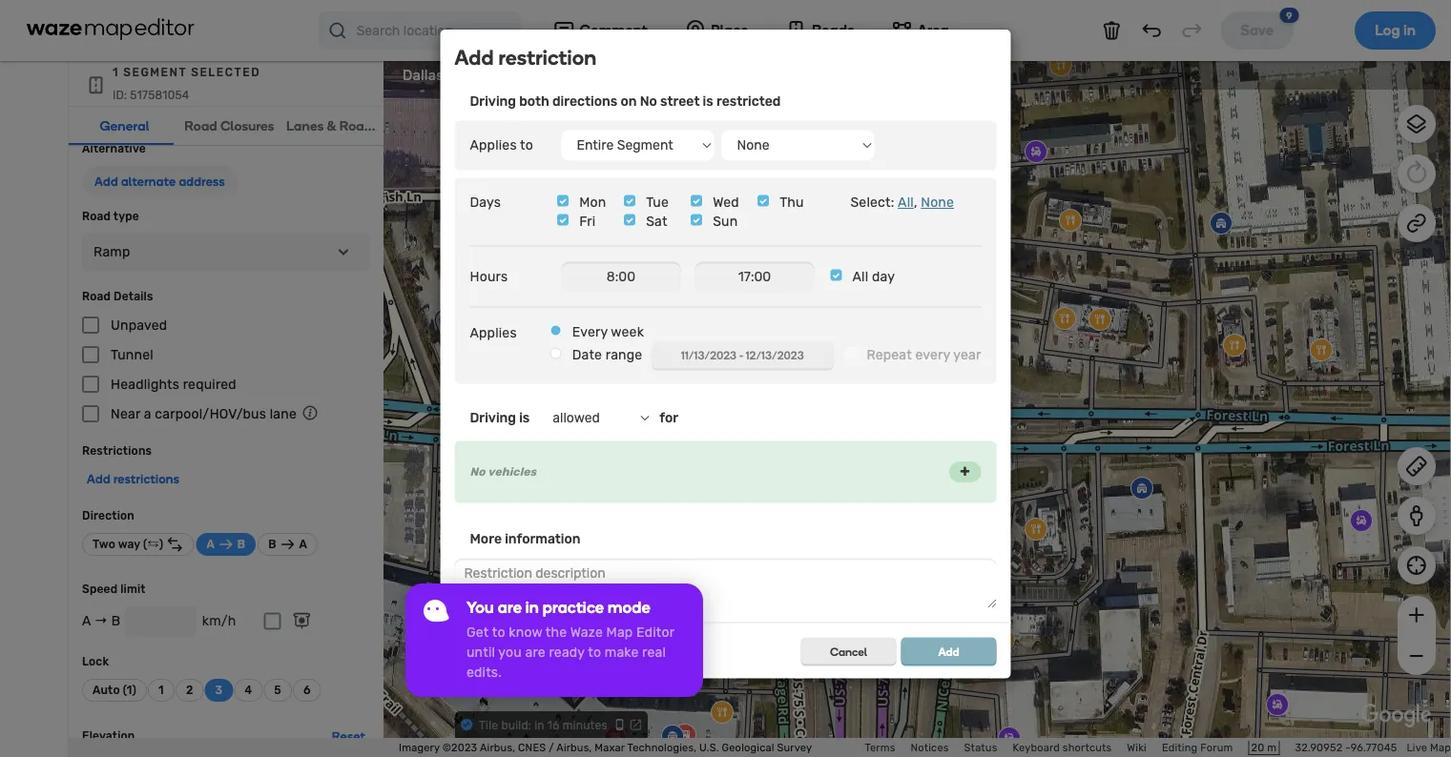 Task type: describe. For each thing, give the bounding box(es) containing it.
add for add
[[938, 645, 959, 659]]

cancel
[[830, 645, 867, 659]]

street
[[660, 93, 700, 109]]

mon
[[579, 195, 606, 210]]

applies for applies
[[470, 325, 517, 341]]

sat
[[646, 214, 668, 229]]

other vehicle types are prohibited
[[487, 643, 703, 659]]

directions
[[552, 93, 618, 109]]

date
[[572, 347, 602, 363]]

days
[[470, 195, 501, 210]]

for
[[660, 410, 678, 426]]

information
[[505, 531, 581, 547]]

driving both directions on no street is restricted
[[470, 93, 781, 109]]

0 horizontal spatial all
[[853, 269, 869, 285]]

select : all , none 
[[851, 195, 981, 210]]

more information
[[470, 531, 581, 547]]

driving for driving both directions on no street is restricted
[[470, 93, 516, 109]]

other
[[487, 643, 523, 659]]

hours
[[470, 269, 508, 285]]

1 horizontal spatial no
[[640, 93, 657, 109]]

applies to
[[470, 137, 533, 153]]

thu fri
[[579, 195, 804, 229]]

add button
[[901, 638, 997, 664]]

repeat every year
[[867, 347, 981, 363]]

fri
[[579, 214, 596, 229]]

no vehicles
[[470, 466, 537, 479]]

prohibited
[[638, 643, 703, 659]]

thu
[[780, 195, 804, 210]]

driving for driving is
[[470, 410, 516, 426]]

week
[[611, 324, 644, 340]]

types
[[575, 643, 610, 659]]

restricted
[[716, 93, 781, 109]]


[[954, 195, 981, 210]]

day
[[872, 269, 895, 285]]

date range
[[572, 347, 643, 363]]

Restriction description text field
[[455, 559, 997, 608]]

0 vertical spatial all
[[898, 195, 914, 210]]



Task type: vqa. For each thing, say whether or not it's contained in the screenshot.
prohibited
yes



Task type: locate. For each thing, give the bounding box(es) containing it.
range
[[606, 347, 643, 363]]

1 vertical spatial no
[[470, 466, 486, 479]]

no right 'on'
[[640, 93, 657, 109]]

1 vertical spatial driving
[[470, 410, 516, 426]]

1 vertical spatial applies
[[470, 325, 517, 341]]

all left day
[[853, 269, 869, 285]]

to
[[520, 137, 533, 153]]

1 horizontal spatial add
[[938, 645, 959, 659]]

exclamation circle image
[[470, 644, 482, 658]]

driving is
[[470, 410, 530, 426]]

driving left both
[[470, 93, 516, 109]]

1 vertical spatial add
[[938, 645, 959, 659]]

every week
[[572, 324, 644, 340]]

1 horizontal spatial is
[[703, 93, 713, 109]]

all right ':'
[[898, 195, 914, 210]]

is right "street"
[[703, 93, 713, 109]]

all day
[[853, 269, 895, 285]]

all
[[898, 195, 914, 210], [853, 269, 869, 285]]

wed
[[713, 195, 739, 210]]

1 applies from the top
[[470, 137, 517, 153]]

no left vehicles
[[470, 466, 486, 479]]

more
[[470, 531, 502, 547]]

are
[[614, 643, 634, 659]]

applies left to
[[470, 137, 517, 153]]

every
[[572, 324, 608, 340]]

1 horizontal spatial all
[[898, 195, 914, 210]]

is
[[703, 93, 713, 109], [519, 410, 530, 426]]

repeat
[[867, 347, 912, 363]]

2 applies from the top
[[470, 325, 517, 341]]

applies for applies to
[[470, 137, 517, 153]]

2 driving from the top
[[470, 410, 516, 426]]

restriction
[[498, 45, 597, 70]]

0 horizontal spatial add
[[455, 45, 494, 70]]

:
[[891, 195, 894, 210]]

on
[[621, 93, 637, 109]]

1 vertical spatial is
[[519, 410, 530, 426]]

0 horizontal spatial no
[[470, 466, 486, 479]]

none
[[921, 195, 954, 210]]

no
[[640, 93, 657, 109], [470, 466, 486, 479]]

year
[[953, 347, 981, 363]]

driving
[[470, 93, 516, 109], [470, 410, 516, 426]]

None field
[[562, 262, 681, 292], [695, 262, 814, 292], [652, 342, 833, 369], [562, 262, 681, 292], [695, 262, 814, 292], [652, 342, 833, 369]]

add inside add button
[[938, 645, 959, 659]]

0 vertical spatial driving
[[470, 93, 516, 109]]

plus image
[[961, 466, 970, 477]]

vehicles
[[488, 466, 537, 479]]

0 vertical spatial add
[[455, 45, 494, 70]]

applies
[[470, 137, 517, 153], [470, 325, 517, 341]]

cancel button
[[801, 638, 896, 664]]

applies down hours
[[470, 325, 517, 341]]

sun
[[713, 214, 738, 229]]

every
[[915, 347, 950, 363]]

both
[[519, 93, 549, 109]]

0 vertical spatial applies
[[470, 137, 517, 153]]

select
[[851, 195, 891, 210]]

vehicle
[[526, 643, 571, 659]]

add for add restriction
[[455, 45, 494, 70]]

1 driving from the top
[[470, 93, 516, 109]]

tue
[[646, 195, 669, 210]]

,
[[914, 195, 917, 210]]

0 horizontal spatial is
[[519, 410, 530, 426]]

is up vehicles
[[519, 410, 530, 426]]

1 vertical spatial all
[[853, 269, 869, 285]]

0 vertical spatial no
[[640, 93, 657, 109]]

driving up no vehicles
[[470, 410, 516, 426]]

add
[[455, 45, 494, 70], [938, 645, 959, 659]]

add restriction
[[455, 45, 597, 70]]

0 vertical spatial is
[[703, 93, 713, 109]]



